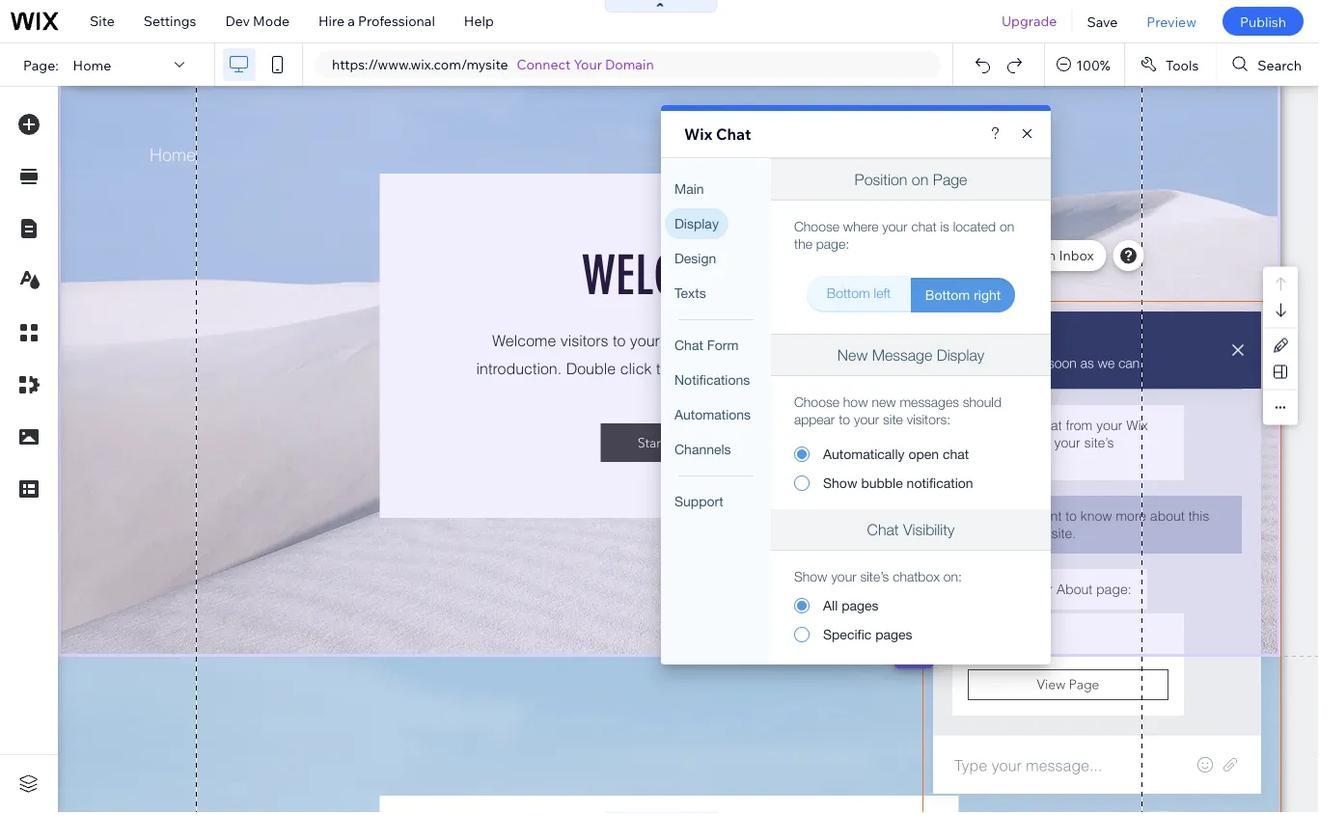 Task type: describe. For each thing, give the bounding box(es) containing it.
help
[[464, 13, 494, 29]]

dev
[[225, 13, 250, 29]]

professional
[[358, 13, 435, 29]]

search button
[[1217, 43, 1319, 86]]

search
[[1258, 56, 1302, 73]]

https://www.wix.com/mysite
[[332, 56, 508, 73]]

preview button
[[1132, 0, 1211, 42]]

tools
[[1166, 56, 1199, 73]]

inbox
[[1059, 247, 1094, 264]]

save button
[[1073, 0, 1132, 42]]

domain
[[605, 56, 654, 73]]

a
[[348, 13, 355, 29]]

tools button
[[1125, 43, 1216, 86]]

publish button
[[1223, 7, 1304, 36]]

100%
[[1076, 56, 1111, 73]]

home
[[73, 56, 111, 73]]



Task type: locate. For each thing, give the bounding box(es) containing it.
open inbox
[[1021, 247, 1094, 264]]

mode
[[253, 13, 290, 29]]

save
[[1087, 13, 1118, 30]]

settings
[[144, 13, 196, 29]]

dev mode
[[225, 13, 290, 29]]

connect
[[517, 56, 571, 73]]

100% button
[[1045, 43, 1124, 86]]

upgrade
[[1002, 13, 1057, 29]]

https://www.wix.com/mysite connect your domain
[[332, 56, 654, 73]]

chat
[[716, 124, 751, 144]]

site
[[90, 13, 115, 29]]

publish
[[1240, 13, 1286, 30]]

preview
[[1147, 13, 1197, 30]]

wix chat
[[684, 124, 751, 144]]

hire a professional
[[319, 13, 435, 29]]

open
[[1021, 247, 1056, 264]]

wix
[[684, 124, 712, 144]]

your
[[574, 56, 602, 73]]

hire
[[319, 13, 345, 29]]



Task type: vqa. For each thing, say whether or not it's contained in the screenshot.
Customize 'Text'
no



